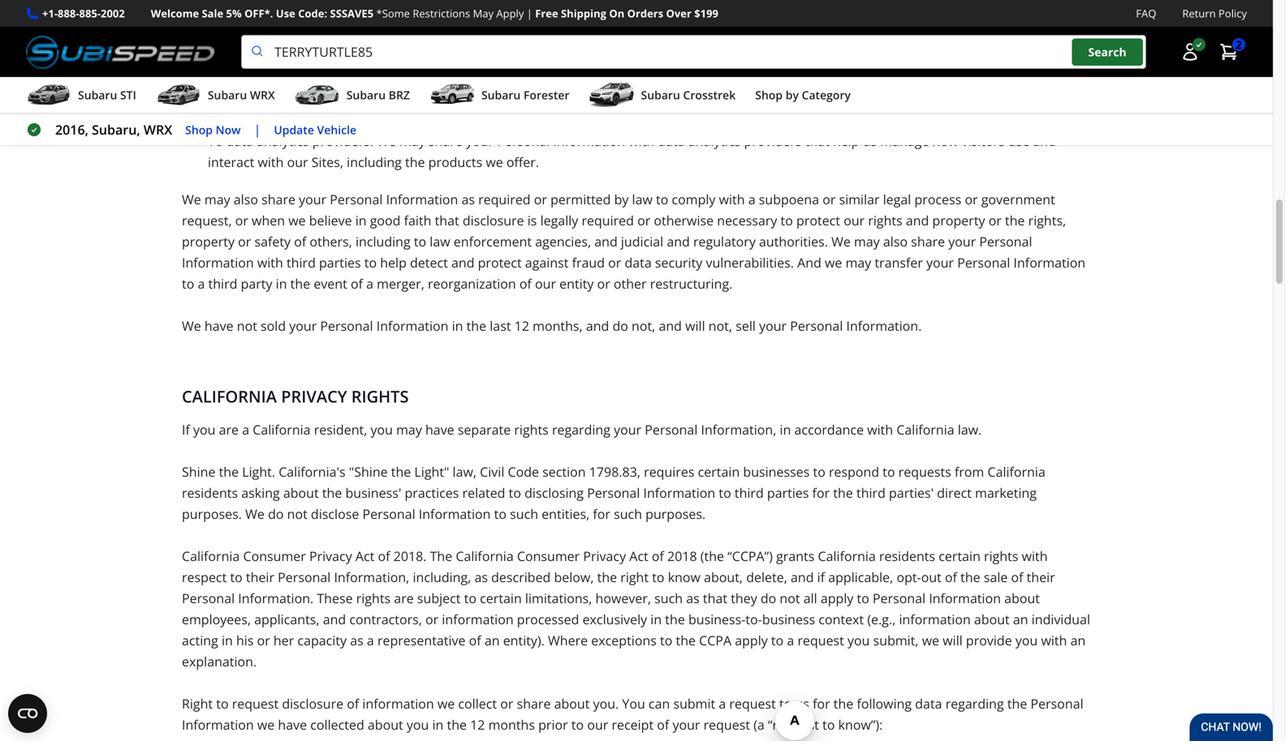 Task type: locate. For each thing, give the bounding box(es) containing it.
to service providers that help us operate our business. we may share your personal information with service providers that provide services on our behalf including fulfillment and shipping of orders, payment processing, running prize giveaways and prize drawings, the detection and investigation of fraud, activities that violate our terms of service, or that are otherwise illegal; and technical support and assistance regarding the sites.
[[208, 0, 1083, 74]]

with up giveaways
[[795, 0, 821, 10]]

purposes. down the requires
[[646, 506, 706, 523]]

are
[[646, 35, 666, 52], [219, 421, 239, 439], [394, 590, 414, 608]]

parties inside we may also share your personal information as required or permitted by law to comply with a subpoena or similar legal process or government request, or when we believe in good faith that disclosure is legally required or otherwise necessary to protect our rights and property or the rights, property or safety of others, including to law enforcement agencies, and judicial and regulatory authorities. we may also share your personal information with third parties to help detect and protect against fraud or data security vulnerabilities. and we may transfer your personal information to a third party in the event of a merger, reorganization of our entity or other restructuring.
[[319, 254, 361, 272]]

1 vertical spatial have
[[425, 421, 454, 439]]

a subaru brz thumbnail image image
[[294, 83, 340, 107]]

for
[[812, 485, 830, 502], [593, 506, 610, 523], [813, 696, 830, 713]]

5 subaru from the left
[[641, 87, 680, 103]]

an left the individual
[[1013, 611, 1028, 629]]

otherwise down comply
[[654, 212, 714, 229]]

in left his
[[222, 633, 233, 650]]

we inside to service providers that help us operate our business. we may share your personal information with service providers that provide services on our behalf including fulfillment and shipping of orders, payment processing, running prize giveaways and prize drawings, the detection and investigation of fraud, activities that violate our terms of service, or that are otherwise illegal; and technical support and assistance regarding the sites.
[[543, 0, 562, 10]]

shop left now
[[185, 122, 213, 137]]

welcome
[[151, 6, 199, 21]]

1 consumer from the left
[[243, 548, 306, 566]]

information.
[[846, 318, 922, 335], [238, 590, 314, 608]]

information down out
[[899, 611, 971, 629]]

wrx inside dropdown button
[[250, 87, 275, 103]]

of left the fraud,
[[288, 35, 300, 52]]

a
[[890, 84, 897, 101], [748, 191, 755, 208], [198, 275, 205, 293], [366, 275, 373, 293], [242, 421, 249, 439], [367, 633, 374, 650], [787, 633, 794, 650], [719, 696, 726, 713]]

for inside the right to request disclosure of information we collect or share about you. you can submit a request to us for the following data regarding the personal information we have collected about you in the 12 months prior to our receipt of your request (a "request to know"):
[[813, 696, 830, 713]]

2 vertical spatial for
[[813, 696, 830, 713]]

law,
[[453, 464, 477, 481]]

your inside the to data analytics providers. we may share your personal information with data analytics providers that help us manage how visitors use and interact with our sites, including the products we offer.
[[466, 132, 494, 150]]

you
[[622, 696, 645, 713]]

otherwise
[[669, 35, 729, 52], [654, 212, 714, 229]]

brz
[[389, 87, 410, 103]]

a subaru forester thumbnail image image
[[429, 83, 475, 107]]

information down practices
[[419, 506, 491, 523]]

legally
[[540, 212, 578, 229]]

california inside shine the light. california's "shine the light" law, civil code section 1798.83, requires certain businesses to respond to requests from california residents asking about the business' practices related to disclosing personal information to third parties for the third parties' direct marketing purposes. we do not disclose personal information to such entities, for such purposes.
[[988, 464, 1045, 481]]

you.
[[593, 696, 619, 713]]

information, up the these
[[334, 569, 409, 587]]

purposes. down shine
[[182, 506, 242, 523]]

personal inside the right to request disclosure of information we collect or share about you. you can submit a request to us for the following data regarding the personal information we have collected about you in the 12 months prior to our receipt of your request (a "request to know"):
[[1031, 696, 1083, 713]]

1 horizontal spatial wrx
[[250, 87, 275, 103]]

1 horizontal spatial analytics
[[688, 132, 741, 150]]

provide up detection
[[958, 0, 1004, 10]]

privacy up right
[[583, 548, 626, 566]]

provide down sale
[[966, 633, 1012, 650]]

assistance
[[935, 35, 998, 52]]

payment
[[541, 14, 594, 31]]

shop for shop now
[[185, 122, 213, 137]]

3 product from the left
[[900, 84, 948, 101]]

0 horizontal spatial also
[[234, 191, 258, 208]]

1 horizontal spatial not,
[[709, 318, 732, 335]]

may inside "to product manufacturers. we may share your personal information with product manufacturers in the event of a product recall in the interest of consumer safety."
[[396, 84, 422, 101]]

2 vertical spatial have
[[278, 717, 307, 734]]

residents up opt-
[[879, 548, 935, 566]]

share right 'brz'
[[426, 84, 460, 101]]

2 horizontal spatial product
[[900, 84, 948, 101]]

12 down "collect"
[[470, 717, 485, 734]]

rights up code
[[514, 421, 549, 439]]

0 vertical spatial have
[[205, 318, 233, 335]]

rights down legal
[[868, 212, 903, 229]]

to inside "to product manufacturers. we may share your personal information with product manufacturers in the event of a product recall in the interest of consumer safety."
[[208, 84, 223, 101]]

consumer up applicants,
[[243, 548, 306, 566]]

a subaru sti thumbnail image image
[[26, 83, 71, 107]]

0 horizontal spatial not
[[237, 318, 257, 335]]

our down against
[[535, 275, 556, 293]]

offer.
[[506, 154, 539, 171]]

0 horizontal spatial certain
[[480, 590, 522, 608]]

1 vertical spatial property
[[182, 233, 235, 251]]

1 vertical spatial including
[[347, 154, 402, 171]]

return policy
[[1182, 6, 1247, 21]]

we left "collect"
[[437, 696, 455, 713]]

1 horizontal spatial protect
[[796, 212, 840, 229]]

0 horizontal spatial wrx
[[144, 121, 172, 139]]

data inside the right to request disclosure of information we collect or share about you. you can submit a request to us for the following data regarding the personal information we have collected about you in the 12 months prior to our receipt of your request (a "request to know"):
[[915, 696, 942, 713]]

required
[[478, 191, 531, 208], [582, 212, 634, 229]]

a inside the right to request disclosure of information we collect or share about you. you can submit a request to us for the following data regarding the personal information we have collected about you in the 12 months prior to our receipt of your request (a "request to know"):
[[719, 696, 726, 713]]

event down technical
[[837, 84, 871, 101]]

1 horizontal spatial shop
[[755, 87, 783, 103]]

also up transfer
[[883, 233, 908, 251]]

or left when
[[235, 212, 248, 229]]

and up the reorganization
[[451, 254, 474, 272]]

0 vertical spatial law
[[632, 191, 653, 208]]

prize up support
[[845, 14, 875, 31]]

know
[[668, 569, 701, 587]]

1 horizontal spatial an
[[1013, 611, 1028, 629]]

0 vertical spatial shop
[[755, 87, 783, 103]]

merger,
[[377, 275, 424, 293]]

including inside the to data analytics providers. we may share your personal information with data analytics providers that help us manage how visitors use and interact with our sites, including the products we offer.
[[347, 154, 402, 171]]

3 to from the top
[[208, 132, 223, 150]]

parties inside shine the light. california's "shine the light" law, civil code section 1798.83, requires certain businesses to respond to requests from california residents asking about the business' practices related to disclosing personal information to third parties for the third parties' direct marketing purposes. we do not disclose personal information to such entities, for such purposes.
[[767, 485, 809, 502]]

1 vertical spatial otherwise
[[654, 212, 714, 229]]

1 horizontal spatial us
[[795, 696, 809, 713]]

last
[[490, 318, 511, 335]]

share inside "to product manufacturers. we may share your personal information with product manufacturers in the event of a product recall in the interest of consumer safety."
[[426, 84, 460, 101]]

0 horizontal spatial information.
[[238, 590, 314, 608]]

0 vertical spatial residents
[[182, 485, 238, 502]]

light.
[[242, 464, 275, 481]]

apply down to-
[[735, 633, 768, 650]]

subaru sti
[[78, 87, 136, 103]]

and down legal
[[906, 212, 929, 229]]

our down you. on the bottom left of page
[[587, 717, 608, 734]]

0 horizontal spatial an
[[485, 633, 500, 650]]

grants
[[776, 548, 815, 566]]

do inside california consumer privacy act of 2018. the california consumer privacy act of 2018 (the "ccpa") grants california residents certain rights with respect to their personal information, including, as described below, the right to know about, delete, and if applicable, opt-out of the sale of their personal information. these rights are subject to certain limitations, however, such as that they do not all apply to personal information about employees, applicants, and contractors, or information processed exclusively in the business-to-business context (e.g., information about an individual acting in his or her capacity as a representative of an entity). where exceptions to the ccpa apply to a request you submit, we will provide you with an explanation.
[[761, 590, 776, 608]]

event inside we may also share your personal information as required or permitted by law to comply with a subpoena or similar legal process or government request, or when we believe in good faith that disclosure is legally required or otherwise necessary to protect our rights and property or the rights, property or safety of others, including to law enforcement agencies, and judicial and regulatory authorities. we may also share your personal information with third parties to help detect and protect against fraud or data security vulnerabilities. and we may transfer your personal information to a third party in the event of a merger, reorganization of our entity or other restructuring.
[[314, 275, 347, 293]]

of left 2018
[[652, 548, 664, 566]]

otherwise inside to service providers that help us operate our business. we may share your personal information with service providers that provide services on our behalf including fulfillment and shipping of orders, payment processing, running prize giveaways and prize drawings, the detection and investigation of fraud, activities that violate our terms of service, or that are otherwise illegal; and technical support and assistance regarding the sites.
[[669, 35, 729, 52]]

1 horizontal spatial do
[[612, 318, 628, 335]]

request up (a
[[729, 696, 776, 713]]

shop inside dropdown button
[[755, 87, 783, 103]]

us left operate
[[390, 0, 404, 10]]

subaru for subaru sti
[[78, 87, 117, 103]]

2 vertical spatial help
[[380, 254, 407, 272]]

disclose
[[311, 506, 359, 523]]

will down "restructuring." on the right top of the page
[[685, 318, 705, 335]]

1 vertical spatial not
[[287, 506, 307, 523]]

1 vertical spatial residents
[[879, 548, 935, 566]]

1 horizontal spatial |
[[527, 6, 532, 21]]

1 horizontal spatial providers
[[744, 132, 802, 150]]

prize
[[721, 14, 751, 31], [845, 14, 875, 31]]

data right the following
[[915, 696, 942, 713]]

subaru
[[78, 87, 117, 103], [208, 87, 247, 103], [346, 87, 386, 103], [481, 87, 521, 103], [641, 87, 680, 103]]

0 vertical spatial to
[[208, 0, 223, 10]]

manage
[[880, 132, 929, 150]]

1 vertical spatial apply
[[735, 633, 768, 650]]

0 vertical spatial information.
[[846, 318, 922, 335]]

1 vertical spatial for
[[593, 506, 610, 523]]

to product manufacturers. we may share your personal information with product manufacturers in the event of a product recall in the interest of consumer safety.
[[208, 84, 1087, 122]]

0 horizontal spatial such
[[510, 506, 538, 523]]

recall
[[951, 84, 984, 101]]

2 consumer from the left
[[517, 548, 580, 566]]

3 subaru from the left
[[346, 87, 386, 103]]

law up judicial
[[632, 191, 653, 208]]

by inside we may also share your personal information as required or permitted by law to comply with a subpoena or similar legal process or government request, or when we believe in good faith that disclosure is legally required or otherwise necessary to protect our rights and property or the rights, property or safety of others, including to law enforcement agencies, and judicial and regulatory authorities. we may also share your personal information with third parties to help detect and protect against fraud or data security vulnerabilities. and we may transfer your personal information to a third party in the event of a merger, reorganization of our entity or other restructuring.
[[614, 191, 629, 208]]

restructuring.
[[650, 275, 733, 293]]

direct
[[937, 485, 972, 502]]

property down process
[[932, 212, 985, 229]]

or inside to service providers that help us operate our business. we may share your personal information with service providers that provide services on our behalf including fulfillment and shipping of orders, payment processing, running prize giveaways and prize drawings, the detection and investigation of fraud, activities that violate our terms of service, or that are otherwise illegal; and technical support and assistance regarding the sites.
[[602, 35, 615, 52]]

not,
[[632, 318, 655, 335], [709, 318, 732, 335]]

wrx down a subaru wrx thumbnail image
[[144, 121, 172, 139]]

1 vertical spatial to
[[208, 84, 223, 101]]

to inside the to data analytics providers. we may share your personal information with data analytics providers that help us manage how visitors use and interact with our sites, including the products we offer.
[[208, 132, 223, 150]]

0 vertical spatial certain
[[698, 464, 740, 481]]

information up 'collected'
[[362, 696, 434, 713]]

1 vertical spatial |
[[254, 121, 261, 139]]

0 horizontal spatial prize
[[721, 14, 751, 31]]

that inside california consumer privacy act of 2018. the california consumer privacy act of 2018 (the "ccpa") grants california residents certain rights with respect to their personal information, including, as described below, the right to know about, delete, and if applicable, opt-out of the sale of their personal information. these rights are subject to certain limitations, however, such as that they do not all apply to personal information about employees, applicants, and contractors, or information processed exclusively in the business-to-business context (e.g., information about an individual acting in his or her capacity as a representative of an entity). where exceptions to the ccpa apply to a request you submit, we will provide you with an explanation.
[[703, 590, 727, 608]]

or right his
[[257, 633, 270, 650]]

1 vertical spatial will
[[943, 633, 963, 650]]

search button
[[1072, 38, 1143, 66]]

wrx up consumer
[[250, 87, 275, 103]]

consumer
[[208, 105, 269, 122]]

service up behalf
[[226, 0, 268, 10]]

personal inside "to product manufacturers. we may share your personal information with product manufacturers in the event of a product recall in the interest of consumer safety."
[[494, 84, 547, 101]]

1 horizontal spatial purposes.
[[646, 506, 706, 523]]

us
[[390, 0, 404, 10], [863, 132, 877, 150], [795, 696, 809, 713]]

consumer up below,
[[517, 548, 580, 566]]

1 horizontal spatial act
[[629, 548, 648, 566]]

1 horizontal spatial will
[[943, 633, 963, 650]]

months
[[488, 717, 535, 734]]

you right if
[[193, 421, 216, 439]]

certain down described
[[480, 590, 522, 608]]

1 horizontal spatial privacy
[[583, 548, 626, 566]]

update vehicle button
[[274, 121, 356, 139]]

your down violate
[[463, 84, 491, 101]]

we inside the to data analytics providers. we may share your personal information with data analytics providers that help us manage how visitors use and interact with our sites, including the products we offer.
[[486, 154, 503, 171]]

2 horizontal spatial such
[[654, 590, 683, 608]]

of right "safety"
[[294, 233, 306, 251]]

2 not, from the left
[[709, 318, 732, 335]]

you down the individual
[[1015, 633, 1038, 650]]

parties'
[[889, 485, 934, 502]]

1 horizontal spatial information.
[[846, 318, 922, 335]]

residents inside california consumer privacy act of 2018. the california consumer privacy act of 2018 (the "ccpa") grants california residents certain rights with respect to their personal information, including, as described below, the right to know about, delete, and if applicable, opt-out of the sale of their personal information. these rights are subject to certain limitations, however, such as that they do not all apply to personal information about employees, applicants, and contractors, or information processed exclusively in the business-to-business context (e.g., information about an individual acting in his or her capacity as a representative of an entity). where exceptions to the ccpa apply to a request you submit, we will provide you with an explanation.
[[879, 548, 935, 566]]

requests
[[898, 464, 951, 481]]

2 vertical spatial to
[[208, 132, 223, 150]]

respect
[[182, 569, 227, 587]]

know"):
[[838, 717, 883, 734]]

california's
[[279, 464, 346, 481]]

12 inside the right to request disclosure of information we collect or share about you. you can submit a request to us for the following data regarding the personal information we have collected about you in the 12 months prior to our receipt of your request (a "request to know"):
[[470, 717, 485, 734]]

2 horizontal spatial are
[[646, 35, 666, 52]]

california consumer privacy act of 2018. the california consumer privacy act of 2018 (the "ccpa") grants california residents certain rights with respect to their personal information, including, as described below, the right to know about, delete, and if applicable, opt-out of the sale of their personal information. these rights are subject to certain limitations, however, such as that they do not all apply to personal information about employees, applicants, and contractors, or information processed exclusively in the business-to-business context (e.g., information about an individual acting in his or her capacity as a representative of an entity). where exceptions to the ccpa apply to a request you submit, we will provide you with an explanation.
[[182, 548, 1090, 671]]

+1-888-885-2002 link
[[42, 5, 125, 22]]

illegal;
[[732, 35, 770, 52]]

to
[[656, 191, 668, 208], [781, 212, 793, 229], [414, 233, 426, 251], [364, 254, 377, 272], [182, 275, 194, 293], [813, 464, 825, 481], [883, 464, 895, 481], [509, 485, 521, 502], [719, 485, 731, 502], [494, 506, 507, 523], [230, 569, 243, 587], [652, 569, 665, 587], [464, 590, 477, 608], [857, 590, 869, 608], [660, 633, 672, 650], [771, 633, 784, 650], [216, 696, 229, 713], [779, 696, 792, 713], [571, 717, 584, 734], [822, 717, 835, 734]]

event inside "to product manufacturers. we may share your personal information with product manufacturers in the event of a product recall in the interest of consumer safety."
[[837, 84, 871, 101]]

2 horizontal spatial do
[[761, 590, 776, 608]]

enforcement
[[454, 233, 532, 251]]

1 horizontal spatial certain
[[698, 464, 740, 481]]

we inside shine the light. california's "shine the light" law, civil code section 1798.83, requires certain businesses to respond to requests from california residents asking about the business' practices related to disclosing personal information to third parties for the third parties' direct marketing purposes. we do not disclose personal information to such entities, for such purposes.
[[245, 506, 265, 523]]

have
[[205, 318, 233, 335], [425, 421, 454, 439], [278, 717, 307, 734]]

information inside the to data analytics providers. we may share your personal information with data analytics providers that help us manage how visitors use and interact with our sites, including the products we offer.
[[553, 132, 625, 150]]

not inside shine the light. california's "shine the light" law, civil code section 1798.83, requires certain businesses to respond to requests from california residents asking about the business' practices related to disclosing personal information to third parties for the third parties' direct marketing purposes. we do not disclose personal information to such entities, for such purposes.
[[287, 506, 307, 523]]

1 horizontal spatial service
[[824, 0, 866, 10]]

your right transfer
[[926, 254, 954, 272]]

information inside california consumer privacy act of 2018. the california consumer privacy act of 2018 (the "ccpa") grants california residents certain rights with respect to their personal information, including, as described below, the right to know about, delete, and if applicable, opt-out of the sale of their personal information. these rights are subject to certain limitations, however, such as that they do not all apply to personal information about employees, applicants, and contractors, or information processed exclusively in the business-to-business context (e.g., information about an individual acting in his or her capacity as a representative of an entity). where exceptions to the ccpa apply to a request you submit, we will provide you with an explanation.
[[929, 590, 1001, 608]]

0 vertical spatial otherwise
[[669, 35, 729, 52]]

4 subaru from the left
[[481, 87, 521, 103]]

category
[[802, 87, 851, 103]]

2 horizontal spatial us
[[863, 132, 877, 150]]

your up processing,
[[632, 0, 660, 10]]

information down sale
[[929, 590, 1001, 608]]

1 vertical spatial provide
[[966, 633, 1012, 650]]

1 vertical spatial help
[[833, 132, 859, 150]]

0 horizontal spatial privacy
[[309, 548, 352, 566]]

1 horizontal spatial by
[[786, 87, 799, 103]]

1 to from the top
[[208, 0, 223, 10]]

not inside california consumer privacy act of 2018. the california consumer privacy act of 2018 (the "ccpa") grants california residents certain rights with respect to their personal information, including, as described below, the right to know about, delete, and if applicable, opt-out of the sale of their personal information. these rights are subject to certain limitations, however, such as that they do not all apply to personal information about employees, applicants, and contractors, or information processed exclusively in the business-to-business context (e.g., information about an individual acting in his or her capacity as a representative of an entity). where exceptions to the ccpa apply to a request you submit, we will provide you with an explanation.
[[780, 590, 800, 608]]

wrx
[[250, 87, 275, 103], [144, 121, 172, 139]]

request inside california consumer privacy act of 2018. the california consumer privacy act of 2018 (the "ccpa") grants california residents certain rights with respect to their personal information, including, as described below, the right to know about, delete, and if applicable, opt-out of the sale of their personal information. these rights are subject to certain limitations, however, such as that they do not all apply to personal information about employees, applicants, and contractors, or information processed exclusively in the business-to-business context (e.g., information about an individual acting in his or her capacity as a representative of an entity). where exceptions to the ccpa apply to a request you submit, we will provide you with an explanation.
[[798, 633, 844, 650]]

share
[[595, 0, 629, 10], [426, 84, 460, 101], [429, 132, 463, 150], [262, 191, 295, 208], [911, 233, 945, 251], [517, 696, 551, 713]]

your down process
[[948, 233, 976, 251]]

1 horizontal spatial prize
[[845, 14, 875, 31]]

privacy up the these
[[309, 548, 352, 566]]

subaru inside dropdown button
[[208, 87, 247, 103]]

by
[[786, 87, 799, 103], [614, 191, 629, 208]]

share inside the to data analytics providers. we may share your personal information with data analytics providers that help us manage how visitors use and interact with our sites, including the products we offer.
[[429, 132, 463, 150]]

are down california
[[219, 421, 239, 439]]

1 horizontal spatial disclosure
[[463, 212, 524, 229]]

1 vertical spatial required
[[582, 212, 634, 229]]

rights up sale
[[984, 548, 1018, 566]]

by left category
[[786, 87, 799, 103]]

2 horizontal spatial have
[[425, 421, 454, 439]]

0 vertical spatial 12
[[514, 318, 529, 335]]

such inside california consumer privacy act of 2018. the california consumer privacy act of 2018 (the "ccpa") grants california residents certain rights with respect to their personal information, including, as described below, the right to know about, delete, and if applicable, opt-out of the sale of their personal information. these rights are subject to certain limitations, however, such as that they do not all apply to personal information about employees, applicants, and contractors, or information processed exclusively in the business-to-business context (e.g., information about an individual acting in his or her capacity as a representative of an entity). where exceptions to the ccpa apply to a request you submit, we will provide you with an explanation.
[[654, 590, 683, 608]]

information inside "to product manufacturers. we may share your personal information with product manufacturers in the event of a product recall in the interest of consumer safety."
[[550, 84, 622, 101]]

when
[[252, 212, 285, 229]]

not left disclose
[[287, 506, 307, 523]]

law up 'detect'
[[430, 233, 450, 251]]

visitors
[[962, 132, 1005, 150]]

0 vertical spatial protect
[[796, 212, 840, 229]]

do down other
[[612, 318, 628, 335]]

regarding inside the right to request disclosure of information we collect or share about you. you can submit a request to us for the following data regarding the personal information we have collected about you in the 12 months prior to our receipt of your request (a "request to know"):
[[946, 696, 1004, 713]]

our inside the right to request disclosure of information we collect or share about you. you can submit a request to us for the following data regarding the personal information we have collected about you in the 12 months prior to our receipt of your request (a "request to know"):
[[587, 717, 608, 734]]

button image
[[1180, 42, 1200, 62]]

subaru,
[[92, 121, 140, 139]]

that up fulfillment at the left of the page
[[333, 0, 357, 10]]

have inside the right to request disclosure of information we collect or share about you. you can submit a request to us for the following data regarding the personal information we have collected about you in the 12 months prior to our receipt of your request (a "request to know"):
[[278, 717, 307, 734]]

employees,
[[182, 611, 251, 629]]

information up giveaways
[[719, 0, 791, 10]]

2 analytics from the left
[[688, 132, 741, 150]]

your right sold
[[289, 318, 317, 335]]

such down disclosing
[[510, 506, 538, 523]]

and down operate
[[397, 14, 420, 31]]

2 service from the left
[[824, 0, 866, 10]]

rights
[[868, 212, 903, 229], [514, 421, 549, 439], [984, 548, 1018, 566], [356, 590, 391, 608]]

with down the individual
[[1041, 633, 1067, 650]]

do
[[612, 318, 628, 335], [268, 506, 284, 523], [761, 590, 776, 608]]

0 horizontal spatial product
[[226, 84, 274, 101]]

of left merger,
[[351, 275, 363, 293]]

terms
[[495, 35, 533, 52]]

subaru inside dropdown button
[[481, 87, 521, 103]]

subaru for subaru crosstrek
[[641, 87, 680, 103]]

do down delete,
[[761, 590, 776, 608]]

drawings,
[[878, 14, 937, 31]]

disclosure inside the right to request disclosure of information we collect or share about you. you can submit a request to us for the following data regarding the personal information we have collected about you in the 12 months prior to our receipt of your request (a "request to know"):
[[282, 696, 343, 713]]

we down 'asking'
[[245, 506, 265, 523]]

of right the terms
[[536, 35, 548, 52]]

purposes.
[[182, 506, 242, 523], [646, 506, 706, 523]]

california up respect
[[182, 548, 240, 566]]

1 vertical spatial parties
[[767, 485, 809, 502]]

share inside the right to request disclosure of information we collect or share about you. you can submit a request to us for the following data regarding the personal information we have collected about you in the 12 months prior to our receipt of your request (a "request to know"):
[[517, 696, 551, 713]]

1 horizontal spatial have
[[278, 717, 307, 734]]

0 vertical spatial by
[[786, 87, 799, 103]]

personal inside the to data analytics providers. we may share your personal information with data analytics providers that help us manage how visitors use and interact with our sites, including the products we offer.
[[497, 132, 550, 150]]

1 vertical spatial information,
[[334, 569, 409, 587]]

product left recall
[[900, 84, 948, 101]]

exceptions
[[591, 633, 657, 650]]

0 vertical spatial property
[[932, 212, 985, 229]]

to left 5% at the left top
[[208, 0, 223, 10]]

as down know
[[686, 590, 700, 608]]

subaru for subaru forester
[[481, 87, 521, 103]]

resident,
[[314, 421, 367, 439]]

our down similar
[[844, 212, 865, 229]]

with down to service providers that help us operate our business. we may share your personal information with service providers that provide services on our behalf including fulfillment and shipping of orders, payment processing, running prize giveaways and prize drawings, the detection and investigation of fraud, activities that violate our terms of service, or that are otherwise illegal; and technical support and assistance regarding the sites.
[[626, 84, 652, 101]]

providers up drawings,
[[869, 0, 927, 10]]

subaru forester
[[481, 87, 569, 103]]

including inside to service providers that help us operate our business. we may share your personal information with service providers that provide services on our behalf including fulfillment and shipping of orders, payment processing, running prize giveaways and prize drawings, the detection and investigation of fraud, activities that violate our terms of service, or that are otherwise illegal; and technical support and assistance regarding the sites.
[[274, 14, 329, 31]]

that inside the to data analytics providers. we may share your personal information with data analytics providers that help us manage how visitors use and interact with our sites, including the products we offer.
[[805, 132, 830, 150]]

1 horizontal spatial apply
[[821, 590, 854, 608]]

marketing
[[975, 485, 1037, 502]]

0 horizontal spatial not,
[[632, 318, 655, 335]]

that up drawings,
[[930, 0, 955, 10]]

technical
[[800, 35, 854, 52]]

1 vertical spatial protect
[[478, 254, 522, 272]]

1 subaru from the left
[[78, 87, 117, 103]]

certain inside shine the light. california's "shine the light" law, civil code section 1798.83, requires certain businesses to respond to requests from california residents asking about the business' practices related to disclosing personal information to third parties for the third parties' direct marketing purposes. we do not disclose personal information to such entities, for such purposes.
[[698, 464, 740, 481]]

2 privacy from the left
[[583, 548, 626, 566]]

1 vertical spatial event
[[314, 275, 347, 293]]

we inside california consumer privacy act of 2018. the california consumer privacy act of 2018 (the "ccpa") grants california residents certain rights with respect to their personal information, including, as described below, the right to know about, delete, and if applicable, opt-out of the sale of their personal information. these rights are subject to certain limitations, however, such as that they do not all apply to personal information about employees, applicants, and contractors, or information processed exclusively in the business-to-business context (e.g., information about an individual acting in his or her capacity as a representative of an entity). where exceptions to the ccpa apply to a request you submit, we will provide you with an explanation.
[[922, 633, 939, 650]]

consumer
[[243, 548, 306, 566], [517, 548, 580, 566]]

2018
[[667, 548, 697, 566]]

return policy link
[[1182, 5, 1247, 22]]

2 subaru from the left
[[208, 87, 247, 103]]

rights inside we may also share your personal information as required or permitted by law to comply with a subpoena or similar legal process or government request, or when we believe in good faith that disclosure is legally required or otherwise necessary to protect our rights and property or the rights, property or safety of others, including to law enforcement agencies, and judicial and regulatory authorities. we may also share your personal information with third parties to help detect and protect against fraud or data security vulnerabilities. and we may transfer your personal information to a third party in the event of a merger, reorganization of our entity or other restructuring.
[[868, 212, 903, 229]]

2 their from the left
[[1027, 569, 1055, 587]]

that inside we may also share your personal information as required or permitted by law to comply with a subpoena or similar legal process or government request, or when we believe in good faith that disclosure is legally required or otherwise necessary to protect our rights and property or the rights, property or safety of others, including to law enforcement agencies, and judicial and regulatory authorities. we may also share your personal information with third parties to help detect and protect against fraud or data security vulnerabilities. and we may transfer your personal information to a third party in the event of a merger, reorganization of our entity or other restructuring.
[[435, 212, 459, 229]]

1 vertical spatial also
[[883, 233, 908, 251]]

or down fraud
[[597, 275, 610, 293]]

entity
[[559, 275, 594, 293]]

security
[[655, 254, 702, 272]]

authorities.
[[759, 233, 828, 251]]

process
[[915, 191, 961, 208]]

help inside the to data analytics providers. we may share your personal information with data analytics providers that help us manage how visitors use and interact with our sites, including the products we offer.
[[833, 132, 859, 150]]

providers inside the to data analytics providers. we may share your personal information with data analytics providers that help us manage how visitors use and interact with our sites, including the products we offer.
[[744, 132, 802, 150]]

0 horizontal spatial do
[[268, 506, 284, 523]]

for down respond
[[812, 485, 830, 502]]

may down 'brz'
[[399, 132, 425, 150]]

2 vertical spatial us
[[795, 696, 809, 713]]

fraud
[[572, 254, 605, 272]]

0 horizontal spatial analytics
[[257, 132, 309, 150]]

to inside to service providers that help us operate our business. we may share your personal information with service providers that provide services on our behalf including fulfillment and shipping of orders, payment processing, running prize giveaways and prize drawings, the detection and investigation of fraud, activities that violate our terms of service, or that are otherwise illegal; and technical support and assistance regarding the sites.
[[208, 0, 223, 10]]

personal inside to service providers that help us operate our business. we may share your personal information with service providers that provide services on our behalf including fulfillment and shipping of orders, payment processing, running prize giveaways and prize drawings, the detection and investigation of fraud, activities that violate our terms of service, or that are otherwise illegal; and technical support and assistance regarding the sites.
[[663, 0, 716, 10]]

are inside to service providers that help us operate our business. we may share your personal information with service providers that provide services on our behalf including fulfillment and shipping of orders, payment processing, running prize giveaways and prize drawings, the detection and investigation of fraud, activities that violate our terms of service, or that are otherwise illegal; and technical support and assistance regarding the sites.
[[646, 35, 666, 52]]

disclosure up enforcement
[[463, 212, 524, 229]]

vehicle
[[317, 122, 356, 137]]

product
[[226, 84, 274, 101], [655, 84, 703, 101], [900, 84, 948, 101]]

0 horizontal spatial service
[[226, 0, 268, 10]]

0 horizontal spatial information,
[[334, 569, 409, 587]]

2 to from the top
[[208, 84, 223, 101]]

their
[[246, 569, 274, 587], [1027, 569, 1055, 587]]

including inside we may also share your personal information as required or permitted by law to comply with a subpoena or similar legal process or government request, or when we believe in good faith that disclosure is legally required or otherwise necessary to protect our rights and property or the rights, property or safety of others, including to law enforcement agencies, and judicial and regulatory authorities. we may also share your personal information with third parties to help detect and protect against fraud or data security vulnerabilities. and we may transfer your personal information to a third party in the event of a merger, reorganization of our entity or other restructuring.
[[356, 233, 411, 251]]

your up the products
[[466, 132, 494, 150]]

light"
[[414, 464, 449, 481]]

a subaru crosstrek thumbnail image image
[[589, 83, 634, 107]]

services
[[1008, 0, 1056, 10]]

0 vertical spatial regarding
[[1001, 35, 1060, 52]]

business-
[[688, 611, 746, 629]]

information, inside california consumer privacy act of 2018. the california consumer privacy act of 2018 (the "ccpa") grants california residents certain rights with respect to their personal information, including, as described below, the right to know about, delete, and if applicable, opt-out of the sale of their personal information. these rights are subject to certain limitations, however, such as that they do not all apply to personal information about employees, applicants, and contractors, or information processed exclusively in the business-to-business context (e.g., information about an individual acting in his or her capacity as a representative of an entity). where exceptions to the ccpa apply to a request you submit, we will provide you with an explanation.
[[334, 569, 409, 587]]

have left 'collected'
[[278, 717, 307, 734]]

0 horizontal spatial shop
[[185, 122, 213, 137]]

to
[[208, 0, 223, 10], [208, 84, 223, 101], [208, 132, 223, 150]]

we right providers.
[[377, 132, 396, 150]]

transfer
[[875, 254, 923, 272]]

information inside the right to request disclosure of information we collect or share about you. you can submit a request to us for the following data regarding the personal information we have collected about you in the 12 months prior to our receipt of your request (a "request to know"):
[[182, 717, 254, 734]]

0 horizontal spatial residents
[[182, 485, 238, 502]]

your up '1798.83,'
[[614, 421, 641, 439]]

apply
[[496, 6, 524, 21]]

parties down others,
[[319, 254, 361, 272]]

sti
[[120, 87, 136, 103]]

that
[[333, 0, 357, 10], [930, 0, 955, 10], [399, 35, 424, 52], [618, 35, 643, 52], [805, 132, 830, 150], [435, 212, 459, 229], [703, 590, 727, 608]]

and
[[397, 14, 420, 31], [819, 14, 842, 31], [1024, 14, 1047, 31], [774, 35, 797, 52], [909, 35, 932, 52], [1033, 132, 1056, 150], [906, 212, 929, 229], [594, 233, 618, 251], [667, 233, 690, 251], [451, 254, 474, 272], [586, 318, 609, 335], [659, 318, 682, 335], [791, 569, 814, 587], [323, 611, 346, 629]]

or inside the right to request disclosure of information we collect or share about you. you can submit a request to us for the following data regarding the personal information we have collected about you in the 12 months prior to our receipt of your request (a "request to know"):
[[500, 696, 513, 713]]

1 horizontal spatial their
[[1027, 569, 1055, 587]]

2 vertical spatial including
[[356, 233, 411, 251]]

and up security
[[667, 233, 690, 251]]

0 horizontal spatial purposes.
[[182, 506, 242, 523]]



Task type: vqa. For each thing, say whether or not it's contained in the screenshot.
And
yes



Task type: describe. For each thing, give the bounding box(es) containing it.
in up businesses
[[780, 421, 791, 439]]

information down request,
[[182, 254, 254, 272]]

of down can
[[657, 717, 669, 734]]

right
[[182, 696, 213, 713]]

shipping
[[561, 6, 606, 21]]

may down rights
[[396, 421, 422, 439]]

we down similar
[[831, 233, 851, 251]]

0 horizontal spatial law
[[430, 233, 450, 251]]

1 their from the left
[[246, 569, 274, 587]]

third left party
[[208, 275, 237, 293]]

and right months,
[[586, 318, 609, 335]]

disclosing
[[525, 485, 584, 502]]

1 horizontal spatial property
[[932, 212, 985, 229]]

provide inside california consumer privacy act of 2018. the california consumer privacy act of 2018 (the "ccpa") grants california residents certain rights with respect to their personal information, including, as described below, the right to know about, delete, and if applicable, opt-out of the sale of their personal information. these rights are subject to certain limitations, however, such as that they do not all apply to personal information about employees, applicants, and contractors, or information processed exclusively in the business-to-business context (e.g., information about an individual acting in his or her capacity as a representative of an entity). where exceptions to the ccpa apply to a request you submit, we will provide you with an explanation.
[[966, 633, 1012, 650]]

in left the good
[[355, 212, 367, 229]]

with down "safety"
[[257, 254, 283, 272]]

0 horizontal spatial property
[[182, 233, 235, 251]]

third down "safety"
[[287, 254, 316, 272]]

that down processing,
[[618, 35, 643, 52]]

applicable,
[[828, 569, 893, 587]]

good
[[370, 212, 401, 229]]

0 horizontal spatial have
[[205, 318, 233, 335]]

1 act from the left
[[355, 548, 375, 566]]

subaru for subaru brz
[[346, 87, 386, 103]]

as right including,
[[474, 569, 488, 587]]

comply
[[672, 191, 716, 208]]

0 vertical spatial do
[[612, 318, 628, 335]]

1 horizontal spatial information,
[[701, 421, 776, 439]]

subaru brz
[[346, 87, 410, 103]]

of down support
[[874, 84, 886, 101]]

third down businesses
[[735, 485, 764, 502]]

subaru brz button
[[294, 80, 410, 113]]

ccpa
[[699, 633, 731, 650]]

and left the if
[[791, 569, 814, 587]]

processing,
[[598, 14, 666, 31]]

your inside to service providers that help us operate our business. we may share your personal information with service providers that provide services on our behalf including fulfillment and shipping of orders, payment processing, running prize giveaways and prize drawings, the detection and investigation of fraud, activities that violate our terms of service, or that are otherwise illegal; and technical support and assistance regarding the sites.
[[632, 0, 660, 10]]

$199
[[694, 6, 718, 21]]

us inside the to data analytics providers. we may share your personal information with data analytics providers that help us manage how visitors use and interact with our sites, including the products we offer.
[[863, 132, 877, 150]]

0 vertical spatial |
[[527, 6, 532, 21]]

shop for shop by category
[[755, 87, 783, 103]]

rights
[[351, 386, 409, 408]]

a left party
[[198, 275, 205, 293]]

sssave5
[[330, 6, 374, 21]]

in right recall
[[987, 84, 999, 101]]

with down "to product manufacturers. we may share your personal information with product manufacturers in the event of a product recall in the interest of consumer safety."
[[629, 132, 654, 150]]

we right and
[[825, 254, 842, 272]]

1 service from the left
[[226, 0, 268, 10]]

a down contractors,
[[367, 633, 374, 650]]

us inside the right to request disclosure of information we collect or share about you. you can submit a request to us for the following data regarding the personal information we have collected about you in the 12 months prior to our receipt of your request (a "request to know"):
[[795, 696, 809, 713]]

of left 2018.
[[378, 548, 390, 566]]

business.
[[483, 0, 540, 10]]

rights,
[[1028, 212, 1066, 229]]

information. inside california consumer privacy act of 2018. the california consumer privacy act of 2018 (the "ccpa") grants california residents certain rights with respect to their personal information, including, as described below, the right to know about, delete, and if applicable, opt-out of the sale of their personal information. these rights are subject to certain limitations, however, such as that they do not all apply to personal information about employees, applicants, and contractors, or information processed exclusively in the business-to-business context (e.g., information about an individual acting in his or her capacity as a representative of an entity). where exceptions to the ccpa apply to a request you submit, we will provide you with an explanation.
[[238, 590, 314, 608]]

update
[[274, 122, 314, 137]]

help inside we may also share your personal information as required or permitted by law to comply with a subpoena or similar legal process or government request, or when we believe in good faith that disclosure is legally required or otherwise necessary to protect our rights and property or the rights, property or safety of others, including to law enforcement agencies, and judicial and regulatory authorities. we may also share your personal information with third parties to help detect and protect against fraud or data security vulnerabilities. and we may transfer your personal information to a third party in the event of a merger, reorganization of our entity or other restructuring.
[[380, 254, 407, 272]]

shop now link
[[185, 121, 241, 139]]

and inside the to data analytics providers. we may share your personal information with data analytics providers that help us manage how visitors use and interact with our sites, including the products we offer.
[[1033, 132, 1056, 150]]

policy
[[1219, 6, 1247, 21]]

capacity
[[297, 633, 347, 650]]

in left last at the left of the page
[[452, 318, 463, 335]]

of left the apply
[[479, 14, 491, 31]]

your right the sell
[[759, 318, 787, 335]]

of down against
[[519, 275, 532, 293]]

request left (a
[[704, 717, 750, 734]]

with up the individual
[[1022, 548, 1048, 566]]

data up interact
[[226, 132, 253, 150]]

2 horizontal spatial information
[[899, 611, 971, 629]]

permitted
[[550, 191, 611, 208]]

subaru forester button
[[429, 80, 569, 113]]

subaru wrx button
[[156, 80, 275, 113]]

with right interact
[[258, 154, 284, 171]]

we right when
[[288, 212, 306, 229]]

2 product from the left
[[655, 84, 703, 101]]

a down business on the bottom right of the page
[[787, 633, 794, 650]]

or left similar
[[823, 191, 836, 208]]

1 horizontal spatial information
[[442, 611, 514, 629]]

in down technical
[[799, 84, 810, 101]]

they
[[731, 590, 757, 608]]

1 prize from the left
[[721, 14, 751, 31]]

information inside to service providers that help us operate our business. we may share your personal information with service providers that provide services on our behalf including fulfillment and shipping of orders, payment processing, running prize giveaways and prize drawings, the detection and investigation of fraud, activities that violate our terms of service, or that are otherwise illegal; and technical support and assistance regarding the sites.
[[719, 0, 791, 10]]

with up necessary
[[719, 191, 745, 208]]

0 vertical spatial not
[[237, 318, 257, 335]]

a left merger,
[[366, 275, 373, 293]]

products
[[428, 154, 482, 171]]

if you are a california resident, you may have separate rights regarding your personal information, in accordance with california law.
[[182, 421, 982, 439]]

are inside california consumer privacy act of 2018. the california consumer privacy act of 2018 (the "ccpa") grants california residents certain rights with respect to their personal information, including, as described below, the right to know about, delete, and if applicable, opt-out of the sale of their personal information. these rights are subject to certain limitations, however, such as that they do not all apply to personal information about employees, applicants, and contractors, or information processed exclusively in the business-to-business context (e.g., information about an individual acting in his or her capacity as a representative of an entity). where exceptions to the ccpa apply to a request you submit, we will provide you with an explanation.
[[394, 590, 414, 608]]

share inside to service providers that help us operate our business. we may share your personal information with service providers that provide services on our behalf including fulfillment and shipping of orders, payment processing, running prize giveaways and prize drawings, the detection and investigation of fraud, activities that violate our terms of service, or that are otherwise illegal; and technical support and assistance regarding the sites.
[[595, 0, 629, 10]]

help inside to service providers that help us operate our business. we may share your personal information with service providers that provide services on our behalf including fulfillment and shipping of orders, payment processing, running prize giveaways and prize drawings, the detection and investigation of fraud, activities that violate our terms of service, or that are otherwise illegal; and technical support and assistance regarding the sites.
[[360, 0, 387, 10]]

applicants,
[[254, 611, 319, 629]]

"request
[[768, 717, 819, 734]]

information up faith
[[386, 191, 458, 208]]

that down *some
[[399, 35, 424, 52]]

business
[[762, 611, 815, 629]]

and up fraud
[[594, 233, 618, 251]]

these
[[317, 590, 353, 608]]

a down california
[[242, 421, 249, 439]]

1 horizontal spatial also
[[883, 233, 908, 251]]

information down the requires
[[643, 485, 715, 502]]

of right interest on the right top of page
[[1075, 84, 1087, 101]]

1 horizontal spatial 12
[[514, 318, 529, 335]]

0 vertical spatial for
[[812, 485, 830, 502]]

with inside to service providers that help us operate our business. we may share your personal information with service providers that provide services on our behalf including fulfillment and shipping of orders, payment processing, running prize giveaways and prize drawings, the detection and investigation of fraud, activities that violate our terms of service, or that are otherwise illegal; and technical support and assistance regarding the sites.
[[795, 0, 821, 10]]

we inside the to data analytics providers. we may share your personal information with data analytics providers that help us manage how visitors use and interact with our sites, including the products we offer.
[[377, 132, 396, 150]]

a subaru wrx thumbnail image image
[[156, 83, 201, 107]]

with up respond
[[867, 421, 893, 439]]

2016, subaru, wrx
[[55, 121, 172, 139]]

submit
[[673, 696, 715, 713]]

1798.83,
[[589, 464, 641, 481]]

residents inside shine the light. california's "shine the light" law, civil code section 1798.83, requires certain businesses to respond to requests from california residents asking about the business' practices related to disclosing personal information to third parties for the third parties' direct marketing purposes. we do not disclose personal information to such entities, for such purposes.
[[182, 485, 238, 502]]

we inside "to product manufacturers. we may share your personal information with product manufacturers in the event of a product recall in the interest of consumer safety."
[[374, 84, 393, 101]]

right
[[620, 569, 649, 587]]

1 analytics from the left
[[257, 132, 309, 150]]

data inside we may also share your personal information as required or permitted by law to comply with a subpoena or similar legal process or government request, or when we believe in good faith that disclosure is legally required or otherwise necessary to protect our rights and property or the rights, property or safety of others, including to law enforcement agencies, and judicial and regulatory authorities. we may also share your personal information with third parties to help detect and protect against fraud or data security vulnerabilities. and we may transfer your personal information to a third party in the event of a merger, reorganization of our entity or other restructuring.
[[625, 254, 652, 272]]

may left transfer
[[846, 254, 871, 272]]

1 vertical spatial are
[[219, 421, 239, 439]]

collected
[[310, 717, 364, 734]]

your inside "to product manufacturers. we may share your personal information with product manufacturers in the event of a product recall in the interest of consumer safety."
[[463, 84, 491, 101]]

or down the subject
[[425, 611, 439, 629]]

practices
[[405, 485, 459, 502]]

behalf
[[232, 14, 270, 31]]

described
[[491, 569, 551, 587]]

2 vertical spatial certain
[[480, 590, 522, 608]]

1 product from the left
[[226, 84, 274, 101]]

regulatory
[[693, 233, 756, 251]]

2 horizontal spatial providers
[[869, 0, 927, 10]]

to for to product manufacturers. we may share your personal information with product manufacturers in the event of a product recall in the interest of consumer safety.
[[208, 84, 223, 101]]

subaru sti button
[[26, 80, 136, 113]]

5%
[[226, 6, 242, 21]]

otherwise inside we may also share your personal information as required or permitted by law to comply with a subpoena or similar legal process or government request, or when we believe in good faith that disclosure is legally required or otherwise necessary to protect our rights and property or the rights, property or safety of others, including to law enforcement agencies, and judicial and regulatory authorities. we may also share your personal information with third parties to help detect and protect against fraud or data security vulnerabilities. and we may transfer your personal information to a third party in the event of a merger, reorganization of our entity or other restructuring.
[[654, 212, 714, 229]]

a up necessary
[[748, 191, 755, 208]]

shine the light. california's "shine the light" law, civil code section 1798.83, requires certain businesses to respond to requests from california residents asking about the business' practices related to disclosing personal information to third parties for the third parties' direct marketing purposes. we do not disclose personal information to such entities, for such purposes.
[[182, 464, 1045, 523]]

0 horizontal spatial will
[[685, 318, 705, 335]]

1 horizontal spatial law
[[632, 191, 653, 208]]

may inside the to data analytics providers. we may share your personal information with data analytics providers that help us manage how visitors use and interact with our sites, including the products we offer.
[[399, 132, 425, 150]]

and
[[797, 254, 821, 272]]

disclosure inside we may also share your personal information as required or permitted by law to comply with a subpoena or similar legal process or government request, or when we believe in good faith that disclosure is legally required or otherwise necessary to protect our rights and property or the rights, property or safety of others, including to law enforcement agencies, and judicial and regulatory authorities. we may also share your personal information with third parties to help detect and protect against fraud or data security vulnerabilities. and we may transfer your personal information to a third party in the event of a merger, reorganization of our entity or other restructuring.
[[463, 212, 524, 229]]

running
[[670, 14, 717, 31]]

(e.g.,
[[867, 611, 896, 629]]

faq
[[1136, 6, 1156, 21]]

and up technical
[[819, 14, 842, 31]]

about inside shine the light. california's "shine the light" law, civil code section 1798.83, requires certain businesses to respond to requests from california residents asking about the business' practices related to disclosing personal information to third parties for the third parties' direct marketing purposes. we do not disclose personal information to such entities, for such purposes.
[[283, 485, 319, 502]]

us inside to service providers that help us operate our business. we may share your personal information with service providers that provide services on our behalf including fulfillment and shipping of orders, payment processing, running prize giveaways and prize drawings, the detection and investigation of fraud, activities that violate our terms of service, or that are otherwise illegal; and technical support and assistance regarding the sites.
[[390, 0, 404, 10]]

request down explanation.
[[232, 696, 279, 713]]

over
[[666, 6, 692, 21]]

in right party
[[276, 275, 287, 293]]

2 purposes. from the left
[[646, 506, 706, 523]]

1 vertical spatial regarding
[[552, 421, 610, 439]]

necessary
[[717, 212, 777, 229]]

her
[[274, 633, 294, 650]]

our left behalf
[[208, 14, 229, 31]]

provide inside to service providers that help us operate our business. we may share your personal information with service providers that provide services on our behalf including fulfillment and shipping of orders, payment processing, running prize giveaways and prize drawings, the detection and investigation of fraud, activities that violate our terms of service, or that are otherwise illegal; and technical support and assistance regarding the sites.
[[958, 0, 1004, 10]]

others,
[[310, 233, 352, 251]]

as inside we may also share your personal information as required or permitted by law to comply with a subpoena or similar legal process or government request, or when we believe in good faith that disclosure is legally required or otherwise necessary to protect our rights and property or the rights, property or safety of others, including to law enforcement agencies, and judicial and regulatory authorities. we may also share your personal information with third parties to help detect and protect against fraud or data security vulnerabilities. and we may transfer your personal information to a third party in the event of a merger, reorganization of our entity or other restructuring.
[[461, 191, 475, 208]]

individual
[[1032, 611, 1090, 629]]

1 horizontal spatial required
[[582, 212, 634, 229]]

with inside "to product manufacturers. we may share your personal information with product manufacturers in the event of a product recall in the interest of consumer safety."
[[626, 84, 652, 101]]

a inside "to product manufacturers. we may share your personal information with product manufacturers in the event of a product recall in the interest of consumer safety."
[[890, 84, 897, 101]]

exclusively
[[583, 611, 647, 629]]

all
[[803, 590, 817, 608]]

or up other
[[608, 254, 621, 272]]

if
[[817, 569, 825, 587]]

california up applicable,
[[818, 548, 876, 566]]

to for to data analytics providers. we may share your personal information with data analytics providers that help us manage how visitors use and interact with our sites, including the products we offer.
[[208, 132, 223, 150]]

2 button
[[1211, 36, 1247, 68]]

0 vertical spatial also
[[234, 191, 258, 208]]

sale
[[984, 569, 1008, 587]]

information down the rights,
[[1014, 254, 1086, 272]]

activities
[[343, 35, 396, 52]]

regarding inside to service providers that help us operate our business. we may share your personal information with service providers that provide services on our behalf including fulfillment and shipping of orders, payment processing, running prize giveaways and prize drawings, the detection and investigation of fraud, activities that violate our terms of service, or that are otherwise illegal; and technical support and assistance regarding the sites.
[[1001, 35, 1060, 52]]

to for to service providers that help us operate our business. we may share your personal information with service providers that provide services on our behalf including fulfillment and shipping of orders, payment processing, running prize giveaways and prize drawings, the detection and investigation of fraud, activities that violate our terms of service, or that are otherwise illegal; and technical support and assistance regarding the sites.
[[208, 0, 223, 10]]

subaru for subaru wrx
[[208, 87, 247, 103]]

2 act from the left
[[629, 548, 648, 566]]

we left 'collected'
[[257, 717, 275, 734]]

we up request,
[[182, 191, 201, 208]]

of up 'collected'
[[347, 696, 359, 713]]

california up requests
[[896, 421, 954, 439]]

privacy
[[281, 386, 347, 408]]

information down merger,
[[376, 318, 448, 335]]

california up described
[[456, 548, 514, 566]]

2
[[1236, 37, 1242, 52]]

0 horizontal spatial |
[[254, 121, 261, 139]]

and down the services
[[1024, 14, 1047, 31]]

and down giveaways
[[774, 35, 797, 52]]

(the
[[700, 548, 724, 566]]

business'
[[345, 485, 401, 502]]

may inside to service providers that help us operate our business. we may share your personal information with service providers that provide services on our behalf including fulfillment and shipping of orders, payment processing, running prize giveaways and prize drawings, the detection and investigation of fraud, activities that violate our terms of service, or that are otherwise illegal; and technical support and assistance regarding the sites.
[[566, 0, 591, 10]]

sold
[[261, 318, 286, 335]]

restrictions
[[413, 6, 470, 21]]

1 horizontal spatial such
[[614, 506, 642, 523]]

1 privacy from the left
[[309, 548, 352, 566]]

and down drawings,
[[909, 35, 932, 52]]

detection
[[963, 14, 1021, 31]]

2002
[[101, 6, 125, 21]]

use
[[276, 6, 295, 21]]

2 prize from the left
[[845, 14, 875, 31]]

or up judicial
[[637, 212, 650, 229]]

california down california privacy rights
[[253, 421, 311, 439]]

of right out
[[945, 569, 957, 587]]

you inside the right to request disclosure of information we collect or share about you. you can submit a request to us for the following data regarding the personal information we have collected about you in the 12 months prior to our receipt of your request (a "request to know"):
[[407, 717, 429, 734]]

reorganization
[[428, 275, 516, 293]]

share up when
[[262, 191, 295, 208]]

your up believe
[[299, 191, 326, 208]]

do inside shine the light. california's "shine the light" law, civil code section 1798.83, requires certain businesses to respond to requests from california residents asking about the business' practices related to disclosing personal information to third parties for the third parties' direct marketing purposes. we do not disclose personal information to such entities, for such purposes.
[[268, 506, 284, 523]]

california privacy rights
[[182, 386, 409, 408]]

in inside the right to request disclosure of information we collect or share about you. you can submit a request to us for the following data regarding the personal information we have collected about you in the 12 months prior to our receipt of your request (a "request to know"):
[[432, 717, 444, 734]]

by inside dropdown button
[[786, 87, 799, 103]]

and down the these
[[323, 611, 346, 629]]

or left "safety"
[[238, 233, 251, 251]]

processed
[[517, 611, 579, 629]]

the inside the to data analytics providers. we may share your personal information with data analytics providers that help us manage how visitors use and interact with our sites, including the products we offer.
[[405, 154, 425, 171]]

will inside california consumer privacy act of 2018. the california consumer privacy act of 2018 (the "ccpa") grants california residents certain rights with respect to their personal information, including, as described below, the right to know about, delete, and if applicable, opt-out of the sale of their personal information. these rights are subject to certain limitations, however, such as that they do not all apply to personal information about employees, applicants, and contractors, or information processed exclusively in the business-to-business context (e.g., information about an individual acting in his or her capacity as a representative of an entity). where exceptions to the ccpa apply to a request you submit, we will provide you with an explanation.
[[943, 633, 963, 650]]

third down respond
[[856, 485, 886, 502]]

limitations,
[[525, 590, 592, 608]]

may
[[473, 6, 494, 21]]

related
[[462, 485, 505, 502]]

search input field
[[241, 35, 1146, 69]]

or right process
[[965, 191, 978, 208]]

0 horizontal spatial providers
[[272, 0, 329, 10]]

interest
[[1025, 84, 1072, 101]]

similar
[[839, 191, 880, 208]]

0 horizontal spatial protect
[[478, 254, 522, 272]]

prior
[[538, 717, 568, 734]]

we may also share your personal information as required or permitted by law to comply with a subpoena or similar legal process or government request, or when we believe in good faith that disclosure is legally required or otherwise necessary to protect our rights and property or the rights, property or safety of others, including to law enforcement agencies, and judicial and regulatory authorities. we may also share your personal information with third parties to help detect and protect against fraud or data security vulnerabilities. and we may transfer your personal information to a third party in the event of a merger, reorganization of our entity or other restructuring.
[[182, 191, 1086, 293]]

or down government
[[989, 212, 1002, 229]]

including,
[[413, 569, 471, 587]]

of right sale
[[1011, 569, 1023, 587]]

open widget image
[[8, 695, 47, 734]]

1 vertical spatial wrx
[[144, 121, 172, 139]]

your inside the right to request disclosure of information we collect or share about you. you can submit a request to us for the following data regarding the personal information we have collected about you in the 12 months prior to our receipt of your request (a "request to know"):
[[673, 717, 700, 734]]

of left entity).
[[469, 633, 481, 650]]

1 purposes. from the left
[[182, 506, 242, 523]]

our inside the to data analytics providers. we may share your personal information with data analytics providers that help us manage how visitors use and interact with our sites, including the products we offer.
[[287, 154, 308, 171]]

2 horizontal spatial an
[[1070, 633, 1086, 650]]

and down "restructuring." on the right top of the page
[[659, 318, 682, 335]]

may up transfer
[[854, 233, 880, 251]]

subispeed logo image
[[26, 35, 215, 69]]

0 horizontal spatial apply
[[735, 633, 768, 650]]

1 not, from the left
[[632, 318, 655, 335]]

forester
[[524, 87, 569, 103]]

0 vertical spatial required
[[478, 191, 531, 208]]

interact
[[208, 154, 254, 171]]

1 vertical spatial certain
[[939, 548, 981, 566]]

out
[[921, 569, 942, 587]]

information inside the right to request disclosure of information we collect or share about you. you can submit a request to us for the following data regarding the personal information we have collected about you in the 12 months prior to our receipt of your request (a "request to know"):
[[362, 696, 434, 713]]

following
[[857, 696, 912, 713]]

service,
[[552, 35, 598, 52]]

shop now
[[185, 122, 241, 137]]



